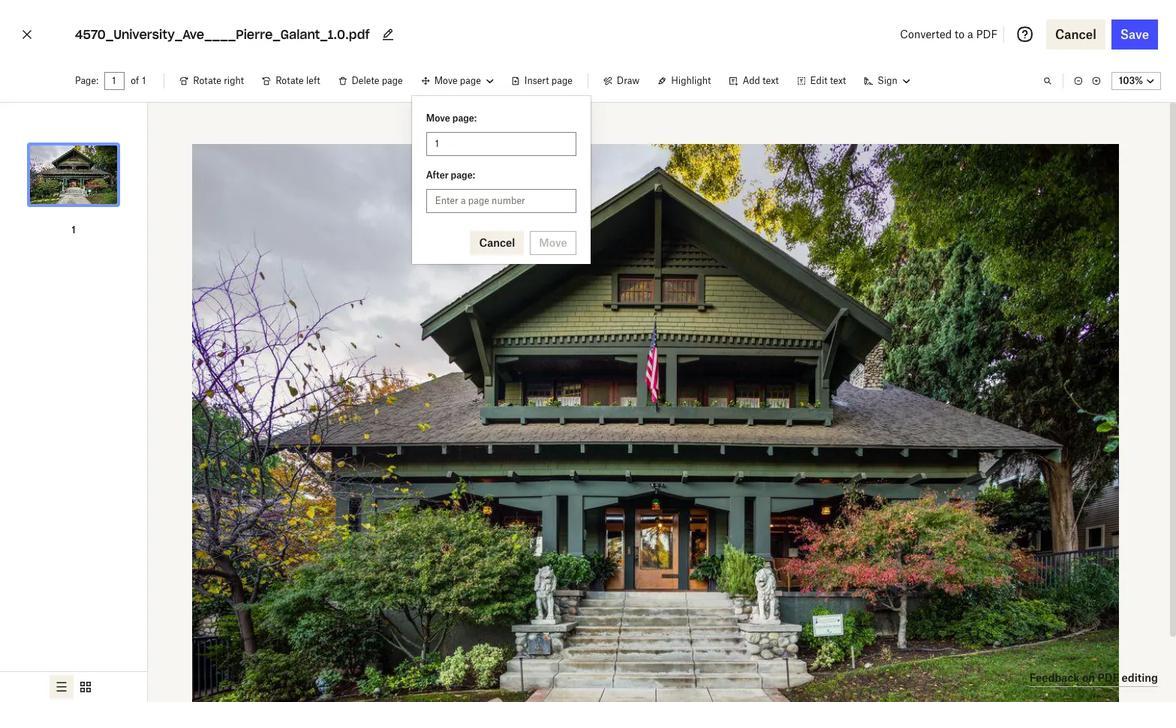 Task type: vqa. For each thing, say whether or not it's contained in the screenshot.
THE EDITING
yes



Task type: describe. For each thing, give the bounding box(es) containing it.
0 vertical spatial cancel button
[[1047, 20, 1106, 50]]

rotate for rotate right
[[193, 75, 221, 86]]

on
[[1083, 672, 1096, 684]]

0 horizontal spatial 1
[[72, 224, 76, 236]]

draw button
[[595, 69, 649, 93]]

cancel inside "cancel" menu item
[[479, 237, 515, 249]]

a
[[968, 28, 974, 41]]

of 1
[[131, 75, 146, 86]]

save button
[[1112, 20, 1159, 50]]

draw
[[617, 75, 640, 86]]

after
[[426, 170, 449, 181]]

converted
[[900, 28, 952, 41]]

save
[[1121, 27, 1150, 42]]

sign
[[878, 75, 898, 86]]

rotate left
[[276, 75, 320, 86]]

rotate for rotate left
[[276, 75, 304, 86]]

rotate left button
[[253, 69, 329, 93]]

pdf inside button
[[1098, 672, 1120, 684]]

move for move page:
[[426, 113, 450, 124]]

edit text
[[811, 75, 846, 86]]

editing
[[1122, 672, 1159, 684]]

feedback on pdf editing
[[1030, 672, 1159, 684]]

to
[[955, 28, 965, 41]]

Button to change sidebar grid view to list view radio
[[50, 676, 74, 700]]

delete
[[352, 75, 380, 86]]

move for move page
[[435, 75, 458, 86]]

add text
[[743, 75, 779, 86]]

insert page button
[[502, 69, 582, 93]]

insert page
[[525, 75, 573, 86]]

cancel menu item
[[412, 102, 591, 258]]

1 horizontal spatial cancel
[[1056, 27, 1097, 42]]

Button to change sidebar list view to grid view radio
[[74, 676, 98, 700]]

delete page
[[352, 75, 403, 86]]

insert
[[525, 75, 549, 86]]

4570_university_ave____pierre_galant_1.0.pdf
[[75, 27, 370, 42]]

Page to insert selected pages after text field
[[435, 193, 567, 209]]

highlight
[[671, 75, 711, 86]]

page:
[[75, 75, 98, 86]]

103%
[[1120, 75, 1144, 86]]

text for add text
[[763, 75, 779, 86]]

feedback
[[1030, 672, 1080, 684]]

feedback on pdf editing button
[[1030, 670, 1159, 688]]



Task type: locate. For each thing, give the bounding box(es) containing it.
1 horizontal spatial 1
[[142, 75, 146, 86]]

move up 'move page:'
[[435, 75, 458, 86]]

move inside "cancel" menu item
[[426, 113, 450, 124]]

pdf right on
[[1098, 672, 1120, 684]]

cancel button
[[1047, 20, 1106, 50], [470, 231, 524, 255]]

edit
[[811, 75, 828, 86]]

0 horizontal spatial text
[[763, 75, 779, 86]]

page:
[[453, 113, 477, 124], [451, 170, 475, 181]]

1 rotate from the left
[[193, 75, 221, 86]]

cancel left save
[[1056, 27, 1097, 42]]

0 horizontal spatial page
[[382, 75, 403, 86]]

0 horizontal spatial pdf
[[977, 28, 998, 41]]

2 text from the left
[[830, 75, 846, 86]]

103% button
[[1112, 72, 1162, 90]]

move down move page dropdown button
[[426, 113, 450, 124]]

1 vertical spatial move
[[426, 113, 450, 124]]

page for insert page
[[552, 75, 573, 86]]

0 horizontal spatial rotate
[[193, 75, 221, 86]]

pdf right a
[[977, 28, 998, 41]]

right
[[224, 75, 244, 86]]

text
[[763, 75, 779, 86], [830, 75, 846, 86]]

rotate
[[193, 75, 221, 86], [276, 75, 304, 86]]

page right delete
[[382, 75, 403, 86]]

1 horizontal spatial pdf
[[1098, 672, 1120, 684]]

of
[[131, 75, 139, 86]]

cancel button down 'page to insert selected pages after' text field at the top
[[470, 231, 524, 255]]

1 vertical spatial page:
[[451, 170, 475, 181]]

rotate right
[[193, 75, 244, 86]]

text for edit text
[[830, 75, 846, 86]]

0 vertical spatial move
[[435, 75, 458, 86]]

0 vertical spatial cancel
[[1056, 27, 1097, 42]]

1 vertical spatial cancel
[[479, 237, 515, 249]]

1 vertical spatial 1
[[72, 224, 76, 236]]

1 page from the left
[[382, 75, 403, 86]]

add
[[743, 75, 761, 86]]

move
[[435, 75, 458, 86], [426, 113, 450, 124]]

page inside dropdown button
[[460, 75, 481, 86]]

page 1. selected thumbnail preview element
[[26, 115, 122, 238]]

Selected pages to move text field
[[435, 136, 567, 152]]

page for move page
[[460, 75, 481, 86]]

page: right after
[[451, 170, 475, 181]]

3 page from the left
[[552, 75, 573, 86]]

move page button
[[412, 69, 502, 93]]

page inside button
[[382, 75, 403, 86]]

None number field
[[112, 75, 117, 87]]

1 text from the left
[[763, 75, 779, 86]]

0 vertical spatial 1
[[142, 75, 146, 86]]

0 vertical spatial page:
[[453, 113, 477, 124]]

cancel image
[[18, 23, 36, 47]]

cancel button inside menu item
[[470, 231, 524, 255]]

2 horizontal spatial page
[[552, 75, 573, 86]]

converted to a pdf
[[900, 28, 998, 41]]

move page
[[435, 75, 481, 86]]

page right insert
[[552, 75, 573, 86]]

page: down move page dropdown button
[[453, 113, 477, 124]]

move inside dropdown button
[[435, 75, 458, 86]]

move page:
[[426, 113, 477, 124]]

page up 'move page:'
[[460, 75, 481, 86]]

1 vertical spatial cancel button
[[470, 231, 524, 255]]

edit text button
[[788, 69, 855, 93]]

rotate inside 'button'
[[193, 75, 221, 86]]

highlight button
[[649, 69, 720, 93]]

add text button
[[720, 69, 788, 93]]

page: for move page:
[[453, 113, 477, 124]]

text right edit
[[830, 75, 846, 86]]

1 horizontal spatial page
[[460, 75, 481, 86]]

rotate inside button
[[276, 75, 304, 86]]

rotate right button
[[171, 69, 253, 93]]

1 horizontal spatial text
[[830, 75, 846, 86]]

cancel down 'page to insert selected pages after' text field at the top
[[479, 237, 515, 249]]

delete page button
[[329, 69, 412, 93]]

page: for after page:
[[451, 170, 475, 181]]

left
[[306, 75, 320, 86]]

cancel button left save
[[1047, 20, 1106, 50]]

pdf
[[977, 28, 998, 41], [1098, 672, 1120, 684]]

0 vertical spatial pdf
[[977, 28, 998, 41]]

rotate left the left
[[276, 75, 304, 86]]

rotate left right
[[193, 75, 221, 86]]

after page:
[[426, 170, 475, 181]]

page for delete page
[[382, 75, 403, 86]]

0 horizontal spatial cancel
[[479, 237, 515, 249]]

page
[[382, 75, 403, 86], [460, 75, 481, 86], [552, 75, 573, 86]]

option group
[[0, 672, 147, 703]]

1 horizontal spatial rotate
[[276, 75, 304, 86]]

2 page from the left
[[460, 75, 481, 86]]

1 horizontal spatial cancel button
[[1047, 20, 1106, 50]]

sign button
[[855, 69, 919, 93]]

1
[[142, 75, 146, 86], [72, 224, 76, 236]]

text right add
[[763, 75, 779, 86]]

cancel
[[1056, 27, 1097, 42], [479, 237, 515, 249]]

2 rotate from the left
[[276, 75, 304, 86]]

page inside button
[[552, 75, 573, 86]]

1 vertical spatial pdf
[[1098, 672, 1120, 684]]

0 horizontal spatial cancel button
[[470, 231, 524, 255]]



